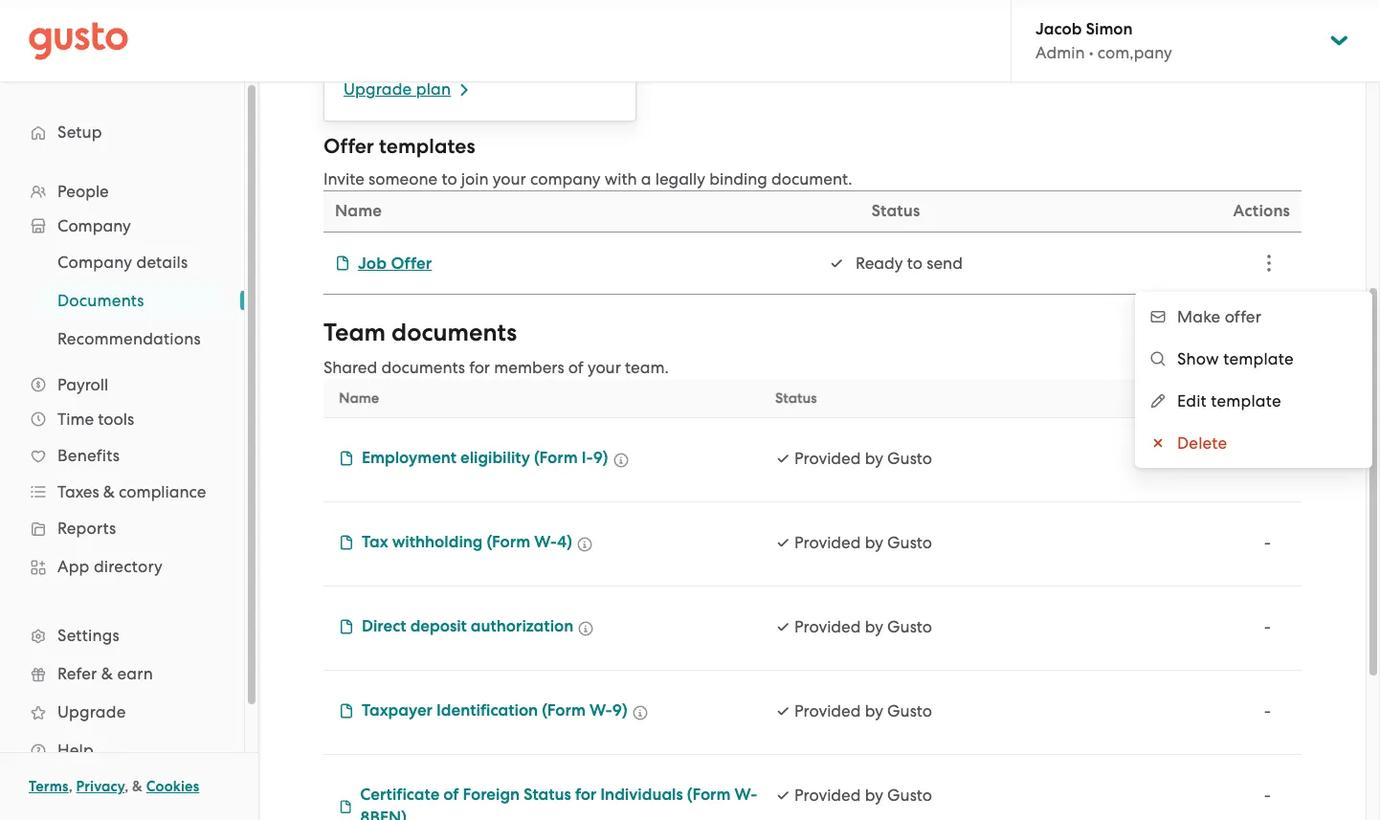 Task type: locate. For each thing, give the bounding box(es) containing it.
your left "team."
[[588, 358, 621, 377]]

legally
[[656, 169, 706, 189]]

0 vertical spatial w-
[[534, 532, 557, 553]]

job offer link
[[335, 253, 432, 273]]

gusto for tax withholding (form w-4)
[[888, 533, 933, 553]]

for inside the certificate of foreign status for individuals (form w- 8ben)
[[575, 785, 597, 805]]

0 horizontal spatial your
[[493, 169, 526, 189]]

module__icon___go7vc image left 'tax'
[[339, 535, 354, 551]]

4 - from the top
[[1265, 702, 1272, 721]]

& right taxes
[[103, 483, 115, 502]]

4)
[[557, 532, 572, 553]]

ready
[[856, 254, 904, 273]]

gusto for direct deposit authorization
[[888, 618, 933, 637]]

1 list from the top
[[0, 174, 244, 770]]

list containing people
[[0, 174, 244, 770]]

1 vertical spatial to
[[908, 254, 923, 273]]

team
[[324, 318, 386, 348]]

offer up the invite
[[324, 134, 374, 159]]

1 horizontal spatial to
[[908, 254, 923, 273]]

1 vertical spatial for
[[575, 785, 597, 805]]

taxpayer identification (form w-9) link
[[339, 700, 628, 724]]

documents up shared documents for members of your team. on the left
[[392, 318, 517, 348]]

for left the members
[[469, 358, 490, 377]]

&
[[103, 483, 115, 502], [101, 665, 113, 684], [132, 779, 143, 796]]

0 horizontal spatial upgrade
[[57, 703, 126, 722]]

compliance
[[119, 483, 206, 502]]

9) inside 'link'
[[593, 448, 609, 468]]

0 vertical spatial 9)
[[593, 448, 609, 468]]

4 by from the top
[[865, 702, 884, 721]]

edit template link
[[1136, 380, 1373, 422]]

0 vertical spatial of
[[569, 358, 584, 377]]

8ben)
[[360, 808, 407, 821]]

com,pany
[[1098, 43, 1173, 62]]

0 vertical spatial to
[[442, 169, 457, 189]]

template down show template link
[[1212, 392, 1282, 411]]

1 vertical spatial status
[[776, 390, 817, 407]]

w- for 9)
[[590, 701, 613, 721]]

plan
[[416, 79, 451, 99]]

(form left 4) on the bottom left
[[487, 532, 531, 553]]

1 horizontal spatial upgrade
[[344, 79, 412, 99]]

authorization
[[471, 617, 574, 637]]

make
[[1178, 307, 1221, 327]]

template
[[1224, 350, 1294, 369], [1212, 392, 1282, 411]]

(form left i-
[[534, 448, 578, 468]]

company down people
[[57, 216, 131, 236]]

individuals
[[601, 785, 684, 805]]

& left the "cookies" button
[[132, 779, 143, 796]]

action
[[1245, 390, 1287, 407]]

document.
[[772, 169, 853, 189]]

invite
[[324, 169, 365, 189]]

privacy
[[76, 779, 125, 796]]

company inside dropdown button
[[57, 216, 131, 236]]

edit template
[[1178, 392, 1282, 411]]

of
[[569, 358, 584, 377], [444, 785, 459, 805]]

employment
[[362, 448, 457, 468]]

& left earn on the bottom of the page
[[101, 665, 113, 684]]

4 provided from the top
[[795, 702, 861, 721]]

module__icon___go7vc image left the 8ben)
[[339, 800, 353, 814]]

upgrade down refer & earn
[[57, 703, 126, 722]]

name down the invite
[[335, 201, 382, 221]]

module__icon___go7vc image left taxpayer on the left bottom of the page
[[339, 704, 354, 719]]

0 horizontal spatial to
[[442, 169, 457, 189]]

1 vertical spatial offer
[[391, 253, 432, 273]]

provided by gusto
[[795, 449, 933, 468], [795, 533, 933, 553], [795, 618, 933, 637], [795, 702, 933, 721], [795, 786, 933, 805]]

2 provided from the top
[[795, 533, 861, 553]]

0 vertical spatial template
[[1224, 350, 1294, 369]]

5 gusto from the top
[[888, 786, 933, 805]]

0 horizontal spatial of
[[444, 785, 459, 805]]

module__icon___go7vc image left employment
[[339, 451, 354, 466]]

1 , from the left
[[69, 779, 73, 796]]

& inside 'dropdown button'
[[103, 483, 115, 502]]

with
[[605, 169, 637, 189]]

1 horizontal spatial 9)
[[613, 701, 628, 721]]

upgrade for upgrade plan
[[344, 79, 412, 99]]

templates
[[379, 134, 476, 159]]

1 horizontal spatial w-
[[590, 701, 613, 721]]

provided for tax withholding (form w-4)
[[795, 533, 861, 553]]

1 vertical spatial template
[[1212, 392, 1282, 411]]

by for employment eligibility (form i-9)
[[865, 449, 884, 468]]

0 horizontal spatial w-
[[534, 532, 557, 553]]

certificate of foreign status for individuals (form w- 8ben)
[[360, 785, 758, 821]]

benefits
[[57, 446, 120, 465]]

0 horizontal spatial status
[[524, 785, 572, 805]]

upgrade
[[344, 79, 412, 99], [57, 703, 126, 722]]

ready to send
[[856, 254, 963, 273]]

1 vertical spatial company
[[57, 253, 132, 272]]

name
[[335, 201, 382, 221], [339, 390, 379, 407]]

documents link
[[34, 283, 225, 318]]

provided by gusto for direct deposit authorization
[[795, 618, 933, 637]]

0 horizontal spatial 9)
[[593, 448, 609, 468]]

0 vertical spatial upgrade
[[344, 79, 412, 99]]

3 - from the top
[[1265, 618, 1272, 637]]

1 company from the top
[[57, 216, 131, 236]]

for
[[469, 358, 490, 377], [575, 785, 597, 805]]

your
[[493, 169, 526, 189], [588, 358, 621, 377]]

provided
[[795, 449, 861, 468], [795, 533, 861, 553], [795, 618, 861, 637], [795, 702, 861, 721], [795, 786, 861, 805]]

1 horizontal spatial ,
[[125, 779, 129, 796]]

home image
[[29, 22, 128, 60]]

4 gusto from the top
[[888, 702, 933, 721]]

offer right job at the left top
[[391, 253, 432, 273]]

module__icon___go7vc image up individuals at left
[[633, 706, 648, 721]]

3 provided from the top
[[795, 618, 861, 637]]

documents for shared
[[382, 358, 465, 377]]

company details
[[57, 253, 188, 272]]

2 horizontal spatial status
[[872, 201, 921, 221]]

- for tax withholding (form w-4)
[[1265, 533, 1272, 553]]

gusto for employment eligibility (form i-9)
[[888, 449, 933, 468]]

actions
[[1234, 201, 1291, 221]]

2 vertical spatial w-
[[735, 785, 758, 805]]

eligibility
[[461, 448, 530, 468]]

2 vertical spatial &
[[132, 779, 143, 796]]

, down help link
[[125, 779, 129, 796]]

of left foreign
[[444, 785, 459, 805]]

cookies button
[[146, 776, 199, 799]]

to left join
[[442, 169, 457, 189]]

1 horizontal spatial of
[[569, 358, 584, 377]]

2 - from the top
[[1265, 533, 1272, 553]]

employment eligibility (form i-9) link
[[339, 447, 609, 471]]

provided by gusto for taxpayer identification (form w-9)
[[795, 702, 933, 721]]

1 vertical spatial upgrade
[[57, 703, 126, 722]]

3 by from the top
[[865, 618, 884, 637]]

0 vertical spatial &
[[103, 483, 115, 502]]

1 - from the top
[[1265, 449, 1272, 468]]

make offer
[[1178, 307, 1262, 327]]

1 provided from the top
[[795, 449, 861, 468]]

module__icon___go7vc image inside certificate of foreign status for individuals (form w- 8ben) link
[[339, 800, 353, 814]]

company
[[57, 216, 131, 236], [57, 253, 132, 272]]

identification
[[437, 701, 538, 721]]

9) for w-
[[613, 701, 628, 721]]

0 vertical spatial your
[[493, 169, 526, 189]]

0 vertical spatial company
[[57, 216, 131, 236]]

1 vertical spatial name
[[339, 390, 379, 407]]

gusto
[[888, 449, 933, 468], [888, 533, 933, 553], [888, 618, 933, 637], [888, 702, 933, 721], [888, 786, 933, 805]]

by
[[865, 449, 884, 468], [865, 533, 884, 553], [865, 618, 884, 637], [865, 702, 884, 721], [865, 786, 884, 805]]

2 list from the top
[[0, 243, 244, 358]]

4 provided by gusto from the top
[[795, 702, 933, 721]]

company button
[[19, 209, 225, 243]]

to left send
[[908, 254, 923, 273]]

reports
[[57, 519, 116, 538]]

0 horizontal spatial ,
[[69, 779, 73, 796]]

job offer
[[358, 253, 432, 273]]

refer & earn link
[[19, 657, 225, 691]]

2 vertical spatial status
[[524, 785, 572, 805]]

1 horizontal spatial status
[[776, 390, 817, 407]]

0 vertical spatial name
[[335, 201, 382, 221]]

cookies
[[146, 779, 199, 796]]

module__icon___go7vc image inside employment eligibility (form i-9) 'link'
[[339, 451, 354, 466]]

to
[[442, 169, 457, 189], [908, 254, 923, 273]]

documents down team documents
[[382, 358, 465, 377]]

3 provided by gusto from the top
[[795, 618, 933, 637]]

taxpayer identification (form w-9)
[[362, 701, 628, 721]]

0 vertical spatial status
[[872, 201, 921, 221]]

employment eligibility (form i-9)
[[362, 448, 609, 468]]

2 gusto from the top
[[888, 533, 933, 553]]

company up documents
[[57, 253, 132, 272]]

-
[[1265, 449, 1272, 468], [1265, 533, 1272, 553], [1265, 618, 1272, 637], [1265, 702, 1272, 721], [1265, 786, 1272, 805]]

of right the members
[[569, 358, 584, 377]]

status
[[872, 201, 921, 221], [776, 390, 817, 407], [524, 785, 572, 805]]

1 vertical spatial 9)
[[613, 701, 628, 721]]

1 vertical spatial your
[[588, 358, 621, 377]]

, left 'privacy'
[[69, 779, 73, 796]]

of inside the certificate of foreign status for individuals (form w- 8ben)
[[444, 785, 459, 805]]

(form inside 'link'
[[534, 448, 578, 468]]

withholding
[[392, 532, 483, 553]]

upgrade inside "upgrade plan" link
[[344, 79, 412, 99]]

name down shared
[[339, 390, 379, 407]]

for left individuals at left
[[575, 785, 597, 805]]

- for direct deposit authorization
[[1265, 618, 1272, 637]]

admin
[[1036, 43, 1085, 62]]

1 by from the top
[[865, 449, 884, 468]]

upgrade inside upgrade link
[[57, 703, 126, 722]]

1 vertical spatial w-
[[590, 701, 613, 721]]

(form right identification at left bottom
[[542, 701, 586, 721]]

0 horizontal spatial for
[[469, 358, 490, 377]]

0 vertical spatial documents
[[392, 318, 517, 348]]

upgrade link
[[19, 695, 225, 730]]

,
[[69, 779, 73, 796], [125, 779, 129, 796]]

2 provided by gusto from the top
[[795, 533, 933, 553]]

documents for team
[[392, 318, 517, 348]]

2 , from the left
[[125, 779, 129, 796]]

provided for direct deposit authorization
[[795, 618, 861, 637]]

1 vertical spatial &
[[101, 665, 113, 684]]

upgrade plan
[[344, 79, 451, 99]]

1 vertical spatial of
[[444, 785, 459, 805]]

template up action
[[1224, 350, 1294, 369]]

name for action
[[339, 390, 379, 407]]

time tools
[[57, 410, 134, 429]]

5 - from the top
[[1265, 786, 1272, 805]]

provided by gusto for tax withholding (form w-4)
[[795, 533, 933, 553]]

offer
[[324, 134, 374, 159], [391, 253, 432, 273]]

time tools button
[[19, 402, 225, 437]]

2 by from the top
[[865, 533, 884, 553]]

binding
[[710, 169, 768, 189]]

w- inside the certificate of foreign status for individuals (form w- 8ben)
[[735, 785, 758, 805]]

tax withholding (form w-4)
[[362, 532, 572, 553]]

0 vertical spatial offer
[[324, 134, 374, 159]]

upgrade left plan
[[344, 79, 412, 99]]

people
[[57, 182, 109, 201]]

(form right individuals at left
[[687, 785, 731, 805]]

1 provided by gusto from the top
[[795, 449, 933, 468]]

3 gusto from the top
[[888, 618, 933, 637]]

1 horizontal spatial for
[[575, 785, 597, 805]]

1 gusto from the top
[[888, 449, 933, 468]]

list
[[0, 174, 244, 770], [0, 243, 244, 358]]

0 horizontal spatial offer
[[324, 134, 374, 159]]

list containing company details
[[0, 243, 244, 358]]

1 vertical spatial documents
[[382, 358, 465, 377]]

module__icon___go7vc image
[[339, 451, 354, 466], [613, 453, 629, 468], [339, 535, 354, 551], [577, 537, 593, 553], [339, 620, 354, 635], [579, 621, 594, 637], [339, 704, 354, 719], [633, 706, 648, 721], [339, 800, 353, 814]]

module__icon___go7vc image left direct
[[339, 620, 354, 635]]

deposit
[[410, 617, 467, 637]]

2 horizontal spatial w-
[[735, 785, 758, 805]]

your right join
[[493, 169, 526, 189]]

2 company from the top
[[57, 253, 132, 272]]



Task type: describe. For each thing, give the bounding box(es) containing it.
module__icon___go7vc image right i-
[[613, 453, 629, 468]]

provided by gusto for employment eligibility (form i-9)
[[795, 449, 933, 468]]

directory
[[94, 557, 163, 576]]

taxes & compliance button
[[19, 475, 225, 509]]

help link
[[19, 734, 225, 768]]

1 horizontal spatial offer
[[391, 253, 432, 273]]

earn
[[117, 665, 153, 684]]

company for company
[[57, 216, 131, 236]]

send
[[927, 254, 963, 273]]

certificate of foreign status for individuals (form w- 8ben) link
[[339, 784, 760, 821]]

direct deposit authorization
[[362, 617, 574, 637]]

- for taxpayer identification (form w-9)
[[1265, 702, 1272, 721]]

offer
[[1225, 307, 1262, 327]]

taxes
[[57, 483, 99, 502]]

refer
[[57, 665, 97, 684]]

taxpayer
[[362, 701, 433, 721]]

company details link
[[34, 245, 225, 280]]

benefits link
[[19, 439, 225, 473]]

w- for 4)
[[534, 532, 557, 553]]

jacob
[[1036, 19, 1082, 39]]

(form for withholding
[[487, 532, 531, 553]]

module__icon___go7vc image right 4) on the bottom left
[[577, 537, 593, 553]]

(form for identification
[[542, 701, 586, 721]]

0 vertical spatial for
[[469, 358, 490, 377]]

terms , privacy , & cookies
[[29, 779, 199, 796]]

app directory link
[[19, 550, 225, 584]]

jacob simon admin • com,pany
[[1036, 19, 1173, 62]]

app directory
[[57, 557, 163, 576]]

by for taxpayer identification (form w-9)
[[865, 702, 884, 721]]

make offer link
[[1136, 296, 1373, 338]]

gusto navigation element
[[0, 82, 244, 801]]

company
[[530, 169, 601, 189]]

provided for taxpayer identification (form w-9)
[[795, 702, 861, 721]]

upgrade plan link
[[324, 0, 637, 122]]

foreign
[[463, 785, 520, 805]]

(form for eligibility
[[534, 448, 578, 468]]

show template link
[[1136, 338, 1373, 380]]

status for actions
[[872, 201, 921, 221]]

app
[[57, 557, 90, 576]]

i-
[[582, 448, 593, 468]]

template for edit template
[[1212, 392, 1282, 411]]

recommendations link
[[34, 322, 225, 356]]

status inside the certificate of foreign status for individuals (form w- 8ben)
[[524, 785, 572, 805]]

5 provided by gusto from the top
[[795, 786, 933, 805]]

show template
[[1178, 350, 1294, 369]]

invite someone to join your company with a legally binding document.
[[324, 169, 853, 189]]

- for employment eligibility (form i-9)
[[1265, 449, 1272, 468]]

setup
[[57, 123, 102, 142]]

9) for i-
[[593, 448, 609, 468]]

(form inside the certificate of foreign status for individuals (form w- 8ben)
[[687, 785, 731, 805]]

5 provided from the top
[[795, 786, 861, 805]]

refer & earn
[[57, 665, 153, 684]]

module__icon___go7vc image inside direct deposit authorization link
[[339, 620, 354, 635]]

documents
[[57, 291, 144, 310]]

privacy link
[[76, 779, 125, 796]]

delete button
[[1136, 422, 1373, 464]]

•
[[1090, 43, 1094, 62]]

module__icon___go7vc image inside taxpayer identification (form w-9) link
[[339, 704, 354, 719]]

offer templates
[[324, 134, 476, 159]]

by for direct deposit authorization
[[865, 618, 884, 637]]

upgrade for upgrade
[[57, 703, 126, 722]]

taxes & compliance
[[57, 483, 206, 502]]

module__icon___go7vc image inside tax withholding (form w-4) link
[[339, 535, 354, 551]]

settings
[[57, 626, 120, 645]]

name for actions
[[335, 201, 382, 221]]

a
[[641, 169, 652, 189]]

module__icon___go7vc image right authorization
[[579, 621, 594, 637]]

& for earn
[[101, 665, 113, 684]]

provided for employment eligibility (form i-9)
[[795, 449, 861, 468]]

people button
[[19, 174, 225, 209]]

join
[[461, 169, 489, 189]]

direct deposit authorization link
[[339, 616, 574, 640]]

company for company details
[[57, 253, 132, 272]]

certificate
[[360, 785, 440, 805]]

shared
[[324, 358, 378, 377]]

team documents
[[324, 318, 517, 348]]

terms
[[29, 779, 69, 796]]

payroll
[[57, 375, 108, 395]]

someone
[[369, 169, 438, 189]]

help
[[57, 741, 94, 760]]

status for action
[[776, 390, 817, 407]]

payroll button
[[19, 368, 225, 402]]

show
[[1178, 350, 1220, 369]]

5 by from the top
[[865, 786, 884, 805]]

gusto for taxpayer identification (form w-9)
[[888, 702, 933, 721]]

1 horizontal spatial your
[[588, 358, 621, 377]]

edit
[[1178, 392, 1207, 411]]

tax withholding (form w-4) link
[[339, 531, 572, 555]]

template for show template
[[1224, 350, 1294, 369]]

tools
[[98, 410, 134, 429]]

settings link
[[19, 619, 225, 653]]

more actions menu menu
[[1136, 292, 1373, 468]]

details
[[136, 253, 188, 272]]

setup link
[[19, 115, 225, 149]]

job
[[358, 253, 387, 273]]

terms link
[[29, 779, 69, 796]]

by for tax withholding (form w-4)
[[865, 533, 884, 553]]

& for compliance
[[103, 483, 115, 502]]

simon
[[1086, 19, 1133, 39]]

reports link
[[19, 511, 225, 546]]

recommendations
[[57, 329, 201, 349]]

delete
[[1178, 434, 1228, 453]]



Task type: vqa. For each thing, say whether or not it's contained in the screenshot.
— corresponding to team
no



